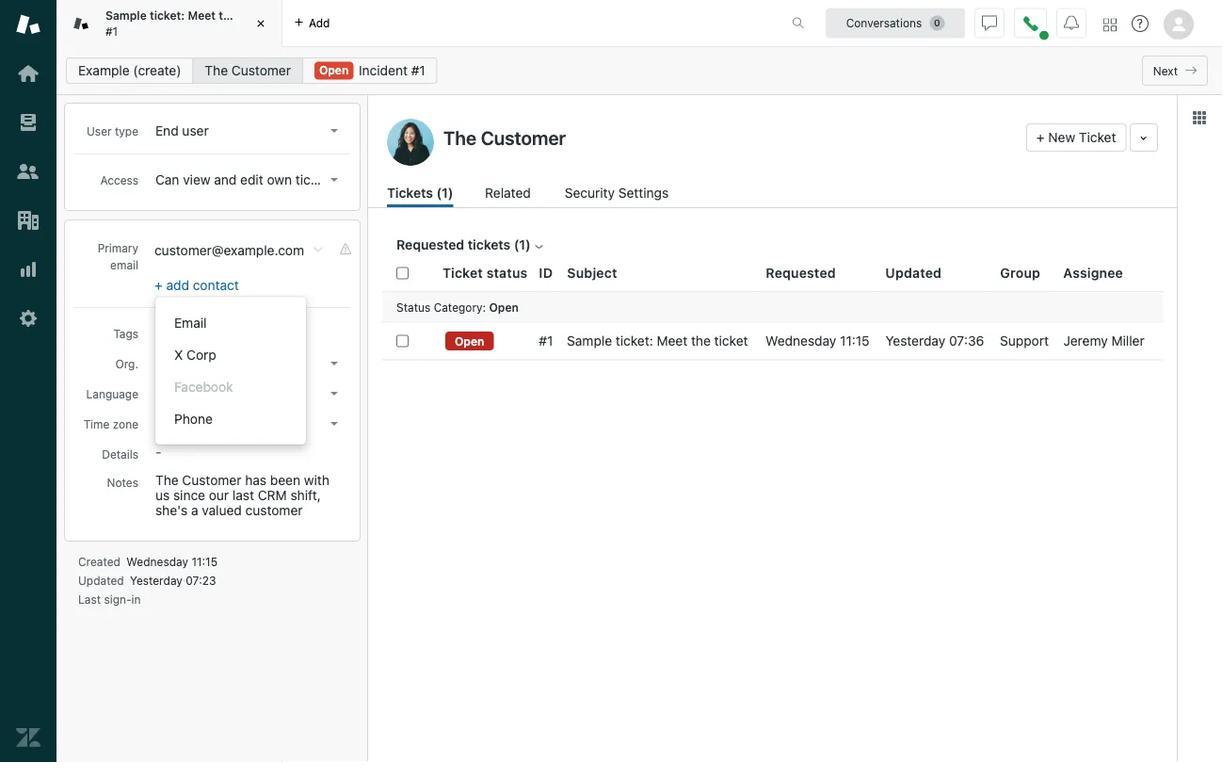 Task type: describe. For each thing, give the bounding box(es) containing it.
corp
[[187, 347, 217, 362]]

security settings link
[[565, 183, 674, 207]]

new
[[1049, 130, 1076, 145]]

edit
[[240, 172, 263, 187]]

valued
[[202, 503, 242, 518]]

#1 inside sample ticket: meet the ticket #1
[[106, 24, 118, 38]]

ticket inside button
[[1080, 130, 1117, 145]]

the for the customer
[[205, 63, 228, 78]]

incident
[[359, 63, 408, 78]]

yesterday 07:36
[[886, 333, 985, 349]]

english (united states) button
[[150, 381, 346, 407]]

sample ticket: meet the ticket
[[567, 333, 748, 349]]

+ add contact
[[154, 277, 239, 293]]

tickets inside button
[[296, 172, 336, 187]]

the for the customer has been with us since our last crm shift, she's a valued customer
[[155, 472, 179, 488]]

ticket status
[[443, 265, 528, 281]]

arrow down image for view
[[331, 178, 338, 182]]

customer for the customer has been with us since our last crm shift, she's a valued customer
[[182, 472, 242, 488]]

tickets (1)
[[387, 185, 454, 201]]

wednesday inside grid
[[766, 333, 837, 349]]

#1 inside secondary element
[[411, 63, 426, 78]]

can
[[155, 172, 179, 187]]

user type
[[87, 124, 138, 138]]

updated inside created wednesday 11:15 updated yesterday 07:23 last sign-in
[[78, 574, 124, 587]]

open inside secondary element
[[319, 64, 349, 77]]

ticket for sample ticket: meet the ticket #1
[[240, 9, 271, 22]]

:
[[483, 300, 486, 314]]

1 vertical spatial tickets
[[468, 237, 511, 252]]

assignee
[[1064, 265, 1124, 281]]

last
[[233, 488, 254, 503]]

can view and edit own tickets only
[[155, 172, 365, 187]]

id
[[539, 265, 553, 281]]

sample ticket: meet the ticket link
[[567, 333, 748, 349]]

last
[[78, 593, 101, 606]]

time zone
[[83, 417, 138, 431]]

with
[[304, 472, 330, 488]]

07:23
[[186, 574, 216, 587]]

0 vertical spatial (1)
[[437, 185, 454, 201]]

been
[[270, 472, 301, 488]]

has
[[245, 472, 267, 488]]

user
[[182, 123, 209, 138]]

incident #1
[[359, 63, 426, 78]]

apps image
[[1193, 110, 1208, 125]]

- for time zone
[[155, 416, 162, 431]]

she's
[[155, 503, 188, 518]]

tab containing sample ticket: meet the ticket
[[57, 0, 283, 47]]

reporting image
[[16, 257, 41, 282]]

grid containing ticket status
[[368, 254, 1178, 762]]

language
[[86, 387, 138, 400]]

user
[[87, 124, 112, 138]]

next
[[1154, 64, 1179, 77]]

notes
[[107, 476, 138, 489]]

ticket: for sample ticket: meet the ticket
[[616, 333, 654, 349]]

example
[[78, 63, 130, 78]]

x
[[174, 347, 183, 362]]

security
[[565, 185, 615, 201]]

get started image
[[16, 61, 41, 86]]

11:15 inside created wednesday 11:15 updated yesterday 07:23 last sign-in
[[192, 555, 218, 568]]

tags
[[113, 327, 138, 340]]

miller
[[1112, 333, 1145, 349]]

wednesday 11:15
[[766, 333, 870, 349]]

close image
[[252, 14, 270, 33]]

end
[[155, 123, 179, 138]]

yesterday inside grid
[[886, 333, 946, 349]]

get help image
[[1132, 15, 1149, 32]]

example (create) button
[[66, 57, 194, 84]]

tickets
[[387, 185, 433, 201]]

status
[[397, 300, 431, 314]]

category
[[434, 300, 483, 314]]

add button
[[283, 0, 341, 46]]

our
[[209, 488, 229, 503]]

1 vertical spatial (1)
[[514, 237, 531, 252]]

org.
[[115, 357, 138, 370]]

requested tickets (1)
[[397, 237, 531, 252]]

the for sample ticket: meet the ticket #1
[[219, 9, 237, 22]]

phone
[[174, 411, 213, 426]]

- button for time zone
[[150, 411, 346, 437]]

example (create)
[[78, 63, 181, 78]]

2 vertical spatial open
[[455, 334, 485, 348]]

email
[[110, 258, 138, 271]]

requested for requested
[[766, 265, 836, 281]]

zendesk products image
[[1104, 18, 1117, 32]]

ticket: for sample ticket: meet the ticket #1
[[150, 9, 185, 22]]

arrow down image for user
[[331, 129, 338, 133]]

zone
[[113, 417, 138, 431]]

details
[[102, 447, 138, 461]]

subject
[[568, 265, 618, 281]]

zendesk image
[[16, 725, 41, 750]]

Select All Tickets checkbox
[[397, 267, 409, 279]]

customer
[[246, 503, 303, 518]]

x corp
[[174, 347, 217, 362]]

related
[[485, 185, 531, 201]]

facebook
[[174, 379, 233, 394]]

crm
[[258, 488, 287, 503]]

(create)
[[133, 63, 181, 78]]

4 arrow down image from the top
[[331, 422, 338, 426]]

2 horizontal spatial open
[[489, 300, 519, 314]]

meet for sample ticket: meet the ticket #1
[[188, 9, 216, 22]]



Task type: locate. For each thing, give the bounding box(es) containing it.
0 horizontal spatial the
[[219, 9, 237, 22]]

(united
[[203, 386, 248, 401]]

0 vertical spatial the
[[205, 63, 228, 78]]

07:36
[[950, 333, 985, 349]]

time
[[83, 417, 110, 431]]

0 horizontal spatial sample
[[106, 9, 147, 22]]

1 vertical spatial requested
[[766, 265, 836, 281]]

- right zone
[[155, 416, 162, 431]]

0 vertical spatial updated
[[886, 265, 942, 281]]

0 horizontal spatial ticket
[[443, 265, 483, 281]]

sample down subject
[[567, 333, 612, 349]]

None checkbox
[[397, 335, 409, 347]]

1 vertical spatial add
[[166, 277, 189, 293]]

0 vertical spatial ticket
[[1080, 130, 1117, 145]]

arrow down image for (united
[[331, 392, 338, 396]]

ticket: down subject
[[616, 333, 654, 349]]

1 horizontal spatial (1)
[[514, 237, 531, 252]]

0 horizontal spatial wednesday
[[127, 555, 188, 568]]

add inside add popup button
[[309, 16, 330, 30]]

2 horizontal spatial #1
[[539, 333, 553, 349]]

0 vertical spatial yesterday
[[886, 333, 946, 349]]

a
[[191, 503, 198, 518]]

0 vertical spatial 11:15
[[840, 333, 870, 349]]

1 vertical spatial open
[[489, 300, 519, 314]]

ticket left "wednesday 11:15"
[[715, 333, 748, 349]]

customer inside the customer has been with us since our last crm shift, she's a valued customer
[[182, 472, 242, 488]]

0 horizontal spatial open
[[319, 64, 349, 77]]

customer inside secondary element
[[232, 63, 291, 78]]

conversations
[[847, 16, 923, 30]]

#1 up example
[[106, 24, 118, 38]]

add left contact
[[166, 277, 189, 293]]

ticket: inside sample ticket: meet the ticket #1
[[150, 9, 185, 22]]

ticket right new at the top of the page
[[1080, 130, 1117, 145]]

sign-
[[104, 593, 132, 606]]

11:15 left yesterday 07:36
[[840, 333, 870, 349]]

secondary element
[[57, 52, 1223, 89]]

1 vertical spatial updated
[[78, 574, 124, 587]]

status
[[487, 265, 528, 281]]

0 horizontal spatial ticket:
[[150, 9, 185, 22]]

1 vertical spatial wednesday
[[127, 555, 188, 568]]

primary email
[[98, 241, 138, 271]]

0 vertical spatial +
[[1037, 130, 1045, 145]]

and
[[214, 172, 237, 187]]

requested up "wednesday 11:15"
[[766, 265, 836, 281]]

0 vertical spatial -
[[155, 356, 162, 371]]

requested up select all tickets checkbox
[[397, 237, 465, 252]]

ticket inside sample ticket: meet the ticket #1
[[240, 9, 271, 22]]

email
[[174, 315, 207, 330]]

sample up example (create)
[[106, 9, 147, 22]]

arrow down image inside end user button
[[331, 129, 338, 133]]

only
[[340, 172, 365, 187]]

1 vertical spatial the
[[691, 333, 711, 349]]

sample
[[106, 9, 147, 22], [567, 333, 612, 349]]

1 horizontal spatial tickets
[[468, 237, 511, 252]]

1 horizontal spatial the
[[205, 63, 228, 78]]

1 horizontal spatial open
[[455, 334, 485, 348]]

the up she's
[[155, 472, 179, 488]]

1 horizontal spatial yesterday
[[886, 333, 946, 349]]

shift,
[[291, 488, 321, 503]]

0 horizontal spatial add
[[166, 277, 189, 293]]

open right :
[[489, 300, 519, 314]]

+ inside button
[[1037, 130, 1045, 145]]

open left incident
[[319, 64, 349, 77]]

(1) up status
[[514, 237, 531, 252]]

0 horizontal spatial requested
[[397, 237, 465, 252]]

views image
[[16, 110, 41, 135]]

1 vertical spatial #1
[[411, 63, 426, 78]]

tickets (1) link
[[387, 183, 454, 207]]

updated
[[886, 265, 942, 281], [78, 574, 124, 587]]

jeremy miller
[[1064, 333, 1145, 349]]

settings
[[619, 185, 669, 201]]

1 horizontal spatial add
[[309, 16, 330, 30]]

#1
[[106, 24, 118, 38], [411, 63, 426, 78], [539, 333, 553, 349]]

1 vertical spatial ticket:
[[616, 333, 654, 349]]

- button up english (united states) button
[[150, 350, 346, 377]]

us
[[155, 488, 170, 503]]

ticket:
[[150, 9, 185, 22], [616, 333, 654, 349]]

meet inside sample ticket: meet the ticket #1
[[188, 9, 216, 22]]

customers image
[[16, 159, 41, 184]]

1 vertical spatial +
[[154, 277, 163, 293]]

customer@example.com
[[154, 243, 304, 258]]

jeremy
[[1064, 333, 1109, 349]]

+ new ticket button
[[1027, 123, 1127, 152]]

admin image
[[16, 306, 41, 331]]

conversations button
[[826, 8, 966, 38]]

english (united states)
[[155, 386, 295, 401]]

ticket
[[1080, 130, 1117, 145], [443, 265, 483, 281]]

contact
[[193, 277, 239, 293]]

1 horizontal spatial ticket
[[715, 333, 748, 349]]

1 horizontal spatial updated
[[886, 265, 942, 281]]

0 horizontal spatial tickets
[[296, 172, 336, 187]]

0 horizontal spatial (1)
[[437, 185, 454, 201]]

tickets right own
[[296, 172, 336, 187]]

organizations image
[[16, 208, 41, 233]]

arrow down image
[[331, 129, 338, 133], [331, 178, 338, 182], [331, 392, 338, 396], [331, 422, 338, 426]]

meet inside grid
[[657, 333, 688, 349]]

own
[[267, 172, 292, 187]]

#1 right incident
[[411, 63, 426, 78]]

type
[[115, 124, 138, 138]]

- for org.
[[155, 356, 162, 371]]

the for sample ticket: meet the ticket
[[691, 333, 711, 349]]

1 - button from the top
[[150, 350, 346, 377]]

2 - button from the top
[[150, 411, 346, 437]]

11:15
[[840, 333, 870, 349], [192, 555, 218, 568]]

yesterday
[[886, 333, 946, 349], [130, 574, 183, 587]]

end user
[[155, 123, 209, 138]]

ticket: up (create)
[[150, 9, 185, 22]]

1 vertical spatial -
[[155, 416, 162, 431]]

0 vertical spatial open
[[319, 64, 349, 77]]

(1) right tickets
[[437, 185, 454, 201]]

11:15 up 07:23
[[192, 555, 218, 568]]

the
[[219, 9, 237, 22], [691, 333, 711, 349]]

requested
[[397, 237, 465, 252], [766, 265, 836, 281]]

1 horizontal spatial ticket
[[1080, 130, 1117, 145]]

requested for requested tickets (1)
[[397, 237, 465, 252]]

1 horizontal spatial meet
[[657, 333, 688, 349]]

0 horizontal spatial #1
[[106, 24, 118, 38]]

1 vertical spatial meet
[[657, 333, 688, 349]]

0 vertical spatial - button
[[150, 350, 346, 377]]

tabs tab list
[[57, 0, 772, 47]]

in
[[132, 593, 141, 606]]

1 vertical spatial the
[[155, 472, 179, 488]]

1 horizontal spatial 11:15
[[840, 333, 870, 349]]

2 arrow down image from the top
[[331, 178, 338, 182]]

yesterday inside created wednesday 11:15 updated yesterday 07:23 last sign-in
[[130, 574, 183, 587]]

0 vertical spatial ticket:
[[150, 9, 185, 22]]

1 horizontal spatial requested
[[766, 265, 836, 281]]

- left x
[[155, 356, 162, 371]]

main element
[[0, 0, 57, 762]]

-
[[155, 356, 162, 371], [155, 416, 162, 431]]

1 vertical spatial ticket
[[715, 333, 748, 349]]

0 vertical spatial the
[[219, 9, 237, 22]]

open down category
[[455, 334, 485, 348]]

open
[[319, 64, 349, 77], [489, 300, 519, 314], [455, 334, 485, 348]]

1 vertical spatial ticket
[[443, 265, 483, 281]]

0 horizontal spatial ticket
[[240, 9, 271, 22]]

english
[[155, 386, 199, 401]]

2 - from the top
[[155, 416, 162, 431]]

sample inside sample ticket: meet the ticket #1
[[106, 9, 147, 22]]

1 horizontal spatial sample
[[567, 333, 612, 349]]

+ new ticket
[[1037, 130, 1117, 145]]

updated inside grid
[[886, 265, 942, 281]]

0 vertical spatial sample
[[106, 9, 147, 22]]

the
[[205, 63, 228, 78], [155, 472, 179, 488]]

the customer link
[[193, 57, 303, 84]]

- field
[[152, 321, 346, 342]]

sample for sample ticket: meet the ticket #1
[[106, 9, 147, 22]]

0 vertical spatial customer
[[232, 63, 291, 78]]

add right close icon
[[309, 16, 330, 30]]

1 arrow down image from the top
[[331, 129, 338, 133]]

notifications image
[[1065, 16, 1080, 31]]

ticket: inside grid
[[616, 333, 654, 349]]

sample ticket: meet the ticket #1
[[106, 9, 271, 38]]

1 horizontal spatial wednesday
[[766, 333, 837, 349]]

add
[[309, 16, 330, 30], [166, 277, 189, 293]]

related link
[[485, 183, 533, 207]]

view
[[183, 172, 211, 187]]

meet for sample ticket: meet the ticket
[[657, 333, 688, 349]]

end user button
[[150, 118, 346, 144]]

updated down the created
[[78, 574, 124, 587]]

1 vertical spatial - button
[[150, 411, 346, 437]]

1 horizontal spatial ticket:
[[616, 333, 654, 349]]

1 horizontal spatial #1
[[411, 63, 426, 78]]

0 vertical spatial add
[[309, 16, 330, 30]]

arrow down image inside english (united states) button
[[331, 392, 338, 396]]

0 horizontal spatial meet
[[188, 9, 216, 22]]

the down sample ticket: meet the ticket #1
[[205, 63, 228, 78]]

created wednesday 11:15 updated yesterday 07:23 last sign-in
[[78, 555, 218, 606]]

- button down english (united states) button
[[150, 411, 346, 437]]

access
[[100, 173, 138, 187]]

3 arrow down image from the top
[[331, 392, 338, 396]]

(1)
[[437, 185, 454, 201], [514, 237, 531, 252]]

0 vertical spatial #1
[[106, 24, 118, 38]]

#1 down id
[[539, 333, 553, 349]]

+
[[1037, 130, 1045, 145], [154, 277, 163, 293]]

2 vertical spatial #1
[[539, 333, 553, 349]]

customer up valued
[[182, 472, 242, 488]]

1 - from the top
[[155, 356, 162, 371]]

the inside secondary element
[[205, 63, 228, 78]]

0 horizontal spatial +
[[154, 277, 163, 293]]

+ for + new ticket
[[1037, 130, 1045, 145]]

0 vertical spatial ticket
[[240, 9, 271, 22]]

arrow down image inside can view and edit own tickets only button
[[331, 178, 338, 182]]

support
[[1000, 333, 1049, 349]]

1 vertical spatial 11:15
[[192, 555, 218, 568]]

0 vertical spatial tickets
[[296, 172, 336, 187]]

customer down close icon
[[232, 63, 291, 78]]

+ for + add contact
[[154, 277, 163, 293]]

wednesday
[[766, 333, 837, 349], [127, 555, 188, 568]]

the customer
[[205, 63, 291, 78]]

created
[[78, 555, 121, 568]]

1 vertical spatial yesterday
[[130, 574, 183, 587]]

0 horizontal spatial yesterday
[[130, 574, 183, 587]]

0 horizontal spatial updated
[[78, 574, 124, 587]]

can view and edit own tickets only button
[[150, 167, 365, 193]]

grid
[[368, 254, 1178, 762]]

0 vertical spatial meet
[[188, 9, 216, 22]]

1 vertical spatial customer
[[182, 472, 242, 488]]

status category : open
[[397, 300, 519, 314]]

the customer has been with us since our last crm shift, she's a valued customer
[[155, 472, 333, 518]]

- button for org.
[[150, 350, 346, 377]]

sample for sample ticket: meet the ticket
[[567, 333, 612, 349]]

the inside sample ticket: meet the ticket #1
[[219, 9, 237, 22]]

button displays agent's chat status as invisible. image
[[983, 16, 998, 31]]

updated up yesterday 07:36
[[886, 265, 942, 281]]

1 horizontal spatial +
[[1037, 130, 1045, 145]]

yesterday up in
[[130, 574, 183, 587]]

None text field
[[438, 123, 1019, 152]]

0 horizontal spatial 11:15
[[192, 555, 218, 568]]

zendesk support image
[[16, 12, 41, 37]]

0 vertical spatial wednesday
[[766, 333, 837, 349]]

next button
[[1143, 56, 1209, 86]]

0 vertical spatial requested
[[397, 237, 465, 252]]

arrow down image
[[331, 362, 338, 366]]

ticket for sample ticket: meet the ticket
[[715, 333, 748, 349]]

ticket up the customer
[[240, 9, 271, 22]]

yesterday left 07:36 on the top right
[[886, 333, 946, 349]]

wednesday inside created wednesday 11:15 updated yesterday 07:23 last sign-in
[[127, 555, 188, 568]]

primary
[[98, 241, 138, 254]]

group
[[1001, 265, 1041, 281]]

ticket down requested tickets (1)
[[443, 265, 483, 281]]

1 vertical spatial sample
[[567, 333, 612, 349]]

the inside the customer has been with us since our last crm shift, she's a valued customer
[[155, 472, 179, 488]]

tickets up ticket status at the left of the page
[[468, 237, 511, 252]]

0 horizontal spatial the
[[155, 472, 179, 488]]

#1 inside grid
[[539, 333, 553, 349]]

customer for the customer
[[232, 63, 291, 78]]

1 horizontal spatial the
[[691, 333, 711, 349]]

tab
[[57, 0, 283, 47]]



Task type: vqa. For each thing, say whether or not it's contained in the screenshot.
Explore to the left
no



